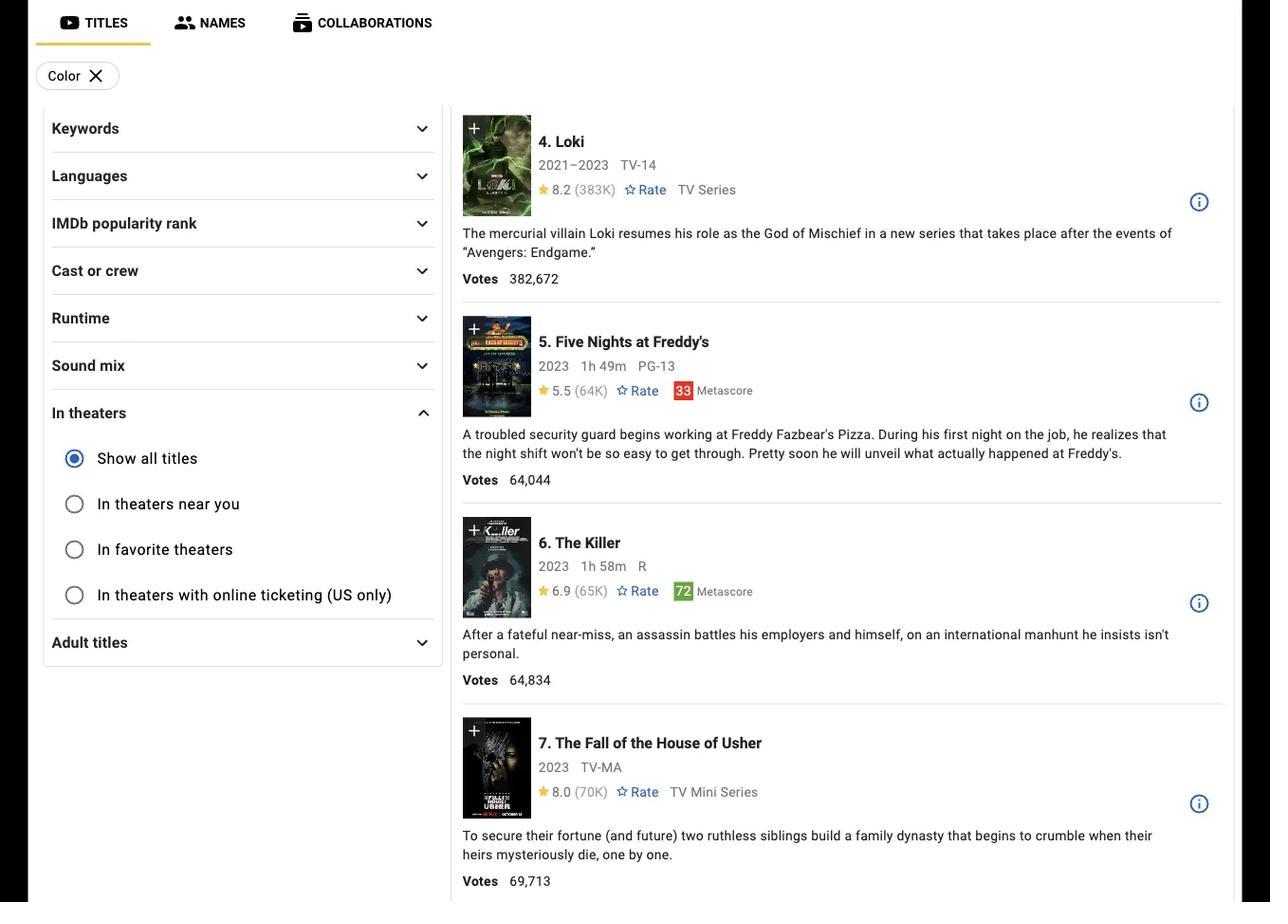 Task type: vqa. For each thing, say whether or not it's contained in the screenshot.
6. The Killer's Rate
yes



Task type: locate. For each thing, give the bounding box(es) containing it.
1 add image from the top
[[465, 119, 484, 138]]

8.2
[[552, 182, 571, 198]]

insists
[[1101, 627, 1142, 643]]

0 vertical spatial a
[[880, 226, 887, 241]]

takes
[[988, 226, 1021, 241]]

0 vertical spatial he
[[1074, 426, 1089, 442]]

collaborations tab
[[269, 0, 455, 46]]

realizes
[[1092, 426, 1139, 442]]

1 horizontal spatial begins
[[976, 828, 1017, 844]]

he right 'job,'
[[1074, 426, 1089, 442]]

1 vertical spatial a
[[497, 627, 504, 643]]

chevron right image
[[411, 212, 434, 235], [411, 354, 434, 377], [412, 402, 435, 425], [411, 632, 434, 654]]

1 2023 from the top
[[539, 358, 570, 374]]

metascore right 72
[[697, 585, 753, 598]]

1 vertical spatial to
[[1020, 828, 1032, 844]]

on up happened at the right
[[1007, 426, 1022, 442]]

1h
[[581, 358, 596, 374], [581, 559, 596, 575]]

after a fateful near-miss, an assassin battles his employers and himself, on an international manhunt he insists isn't personal.
[[463, 627, 1170, 662]]

or
[[87, 262, 102, 280]]

one.
[[647, 847, 673, 863]]

1 vertical spatial that
[[1143, 426, 1167, 442]]

2 vertical spatial star border inline image
[[616, 786, 629, 797]]

night right first
[[972, 426, 1003, 442]]

1 star inline image from the top
[[537, 184, 550, 195]]

0 vertical spatial star inline image
[[537, 184, 550, 195]]

3 star inline image from the top
[[537, 786, 550, 797]]

chevron right image for cast or crew
[[411, 260, 434, 282]]

house
[[657, 735, 701, 753]]

their right when
[[1125, 828, 1153, 844]]

group left star inline image
[[463, 517, 531, 618]]

1 vertical spatial tv-
[[581, 760, 602, 776]]

0 horizontal spatial begins
[[620, 426, 661, 442]]

rate for 6. the killer
[[631, 584, 659, 599]]

0 vertical spatial add image
[[465, 119, 484, 138]]

chevron right image inside cast or crew dropdown button
[[411, 260, 434, 282]]

2 vertical spatial 2023
[[539, 760, 570, 776]]

0 vertical spatial radio button unchecked image
[[63, 493, 86, 516]]

on
[[1007, 426, 1022, 442], [907, 627, 923, 643]]

( for 5.
[[575, 383, 580, 399]]

0 vertical spatial tv-
[[621, 158, 641, 173]]

0 vertical spatial his
[[675, 226, 693, 241]]

see more information about loki image
[[1189, 191, 1211, 213]]

votes
[[463, 271, 499, 287], [463, 472, 499, 488], [463, 673, 499, 688], [463, 873, 499, 889]]

rate
[[639, 182, 667, 198], [631, 383, 659, 399], [631, 584, 659, 599], [631, 785, 659, 800]]

3 add image from the top
[[465, 521, 484, 540]]

in for in theaters with online ticketing (us only)
[[97, 586, 111, 604]]

1h left 49m at left top
[[581, 358, 596, 374]]

that left takes
[[960, 226, 984, 241]]

his inside a troubled security guard begins working at freddy fazbear's pizza. during his first night on the job, he realizes that the night shift won't be so easy to get through. pretty soon he will unveil what actually happened at freddy's.
[[922, 426, 940, 442]]

sound mix button
[[52, 343, 435, 388]]

6. the killer link
[[539, 534, 621, 552]]

in down show
[[97, 495, 111, 513]]

in favorite theaters
[[97, 540, 234, 558]]

begins left "crumble"
[[976, 828, 1017, 844]]

be
[[587, 445, 602, 461]]

ma
[[602, 760, 623, 776]]

collaborations
[[318, 15, 432, 30]]

star border inline image
[[624, 184, 637, 195], [616, 585, 629, 596], [616, 786, 629, 797]]

at up pg-
[[636, 333, 650, 351]]

to left "crumble"
[[1020, 828, 1032, 844]]

what
[[905, 445, 934, 461]]

3 ( from the top
[[575, 584, 580, 599]]

(
[[575, 182, 580, 198], [575, 383, 580, 399], [575, 584, 580, 599], [575, 785, 580, 800]]

adult titles button
[[52, 620, 435, 665]]

star inline image for 4.
[[537, 184, 550, 195]]

group left 7.
[[463, 718, 531, 819]]

at down 'job,'
[[1053, 445, 1065, 461]]

2 1h from the top
[[581, 559, 596, 575]]

see more information about the killer image
[[1189, 592, 1211, 615]]

0 vertical spatial series
[[699, 182, 737, 198]]

r
[[639, 559, 647, 575]]

star border inline image for 6. the killer
[[616, 585, 629, 596]]

3 votes from the top
[[463, 673, 499, 688]]

1 horizontal spatial to
[[1020, 828, 1032, 844]]

1 horizontal spatial titles
[[162, 449, 198, 467]]

1 vertical spatial at
[[716, 426, 728, 442]]

1 chevron right image from the top
[[411, 117, 434, 140]]

1 radio button unchecked image from the top
[[63, 493, 86, 516]]

of left usher
[[704, 735, 718, 753]]

rate for 4. loki
[[639, 182, 667, 198]]

In theaters near you radio
[[52, 481, 97, 527]]

1 vertical spatial titles
[[93, 634, 128, 652]]

rate button for 5. five nights at freddy's
[[609, 374, 667, 408]]

his
[[675, 226, 693, 241], [922, 426, 940, 442], [740, 627, 758, 643]]

the right 7.
[[555, 735, 581, 753]]

2021–2023
[[539, 158, 609, 173]]

metascore inside 33 metascore
[[697, 384, 753, 398]]

0 vertical spatial tv
[[678, 182, 695, 198]]

0 vertical spatial loki
[[556, 132, 585, 150]]

0 vertical spatial metascore
[[697, 384, 753, 398]]

two
[[682, 828, 704, 844]]

people image
[[173, 11, 196, 34]]

rate up future) on the right of the page
[[631, 785, 659, 800]]

rate down 14
[[639, 182, 667, 198]]

star border inline image down "ma"
[[616, 786, 629, 797]]

2 add image from the top
[[465, 320, 484, 339]]

his right the battles
[[740, 627, 758, 643]]

you
[[215, 495, 240, 513]]

1 group from the top
[[463, 115, 531, 217]]

1 vertical spatial 1h
[[581, 559, 596, 575]]

chevron right image
[[411, 117, 434, 140], [411, 165, 434, 187], [411, 260, 434, 282], [411, 307, 434, 330]]

3 group from the top
[[463, 517, 531, 618]]

1 horizontal spatial their
[[1125, 828, 1153, 844]]

votes down heirs
[[463, 873, 499, 889]]

metascore
[[697, 384, 753, 398], [697, 585, 753, 598]]

the mercurial villain loki resumes his role as the god of mischief in a new series that takes place after the events of "avengers: endgame."
[[463, 226, 1173, 260]]

the right 6.
[[555, 534, 581, 552]]

( for 4.
[[575, 182, 580, 198]]

add image for 5.
[[465, 320, 484, 339]]

on right himself, at the right bottom of the page
[[907, 627, 923, 643]]

his up what
[[922, 426, 940, 442]]

star inline image
[[537, 184, 550, 195], [537, 385, 550, 395], [537, 786, 550, 797]]

he left will
[[823, 445, 838, 461]]

star inline image inside imdb rating: 5.5 element
[[537, 385, 550, 395]]

chevron right image inside keywords dropdown button
[[411, 117, 434, 140]]

2 metascore from the top
[[697, 585, 753, 598]]

0 horizontal spatial on
[[907, 627, 923, 643]]

0 horizontal spatial loki
[[556, 132, 585, 150]]

fortune
[[557, 828, 602, 844]]

star inline image left 5.5 at the left top
[[537, 385, 550, 395]]

1 vertical spatial star inline image
[[537, 385, 550, 395]]

add image left 6.
[[465, 521, 484, 540]]

chevron right image for adult titles
[[411, 632, 434, 654]]

imdb rating: 8.2 element
[[537, 182, 616, 198]]

0 horizontal spatial a
[[497, 627, 504, 643]]

star inline image inside imdb rating: 8.0 element
[[537, 786, 550, 797]]

add image
[[465, 119, 484, 138], [465, 320, 484, 339], [465, 521, 484, 540]]

the up "avengers:
[[463, 226, 486, 241]]

( right 6.9
[[575, 584, 580, 599]]

sound mix
[[52, 357, 125, 375]]

show
[[97, 449, 137, 467]]

2 2023 from the top
[[539, 559, 570, 575]]

tab list
[[36, 0, 1235, 46]]

the down a
[[463, 445, 482, 461]]

0 horizontal spatial their
[[526, 828, 554, 844]]

an right miss,
[[618, 627, 633, 643]]

0 vertical spatial 1h
[[581, 358, 596, 374]]

1 vertical spatial he
[[823, 445, 838, 461]]

a right build
[[845, 828, 853, 844]]

group left 5.
[[463, 316, 531, 417]]

0 horizontal spatial his
[[675, 226, 693, 241]]

1h for killer
[[581, 559, 596, 575]]

2 votes from the top
[[463, 472, 499, 488]]

rate down r
[[631, 584, 659, 599]]

votes for killer
[[463, 673, 499, 688]]

2 group from the top
[[463, 316, 531, 417]]

a right the in on the top right
[[880, 226, 887, 241]]

1 horizontal spatial at
[[716, 426, 728, 442]]

theaters for in theaters
[[69, 404, 127, 422]]

metascore for 5. five nights at freddy's
[[697, 384, 753, 398]]

1 vertical spatial add image
[[465, 320, 484, 339]]

0 vertical spatial the
[[463, 226, 486, 241]]

2 vertical spatial that
[[948, 828, 972, 844]]

a up personal.
[[497, 627, 504, 643]]

theaters down sound mix
[[69, 404, 127, 422]]

0 horizontal spatial to
[[656, 445, 668, 461]]

that right the dynasty
[[948, 828, 972, 844]]

add image left 5.
[[465, 320, 484, 339]]

1 horizontal spatial an
[[926, 627, 941, 643]]

2023 down 7.
[[539, 760, 570, 776]]

8.0 ( 70k )
[[552, 785, 609, 800]]

crumble
[[1036, 828, 1086, 844]]

color
[[48, 68, 81, 84]]

and
[[829, 627, 852, 643]]

1 vertical spatial tv
[[671, 785, 687, 800]]

unveil
[[865, 445, 901, 461]]

imdb
[[52, 214, 88, 233]]

3 2023 from the top
[[539, 760, 570, 776]]

see more information about five nights at freddy's image
[[1189, 391, 1211, 414]]

2023 for 5.
[[539, 358, 570, 374]]

( right 5.5 at the left top
[[575, 383, 580, 399]]

in theaters near you
[[97, 495, 240, 513]]

the for 6.
[[555, 534, 581, 552]]

0 vertical spatial that
[[960, 226, 984, 241]]

0 horizontal spatial tv-
[[581, 760, 602, 776]]

his left role at top right
[[675, 226, 693, 241]]

2023 down 5.
[[539, 358, 570, 374]]

2023 down 6.
[[539, 559, 570, 575]]

group
[[463, 115, 531, 217], [463, 316, 531, 417], [463, 517, 531, 618], [463, 718, 531, 819]]

2 vertical spatial he
[[1083, 627, 1098, 643]]

2 vertical spatial a
[[845, 828, 853, 844]]

at up through.
[[716, 426, 728, 442]]

group for 4.
[[463, 115, 531, 217]]

1 vertical spatial star border inline image
[[616, 585, 629, 596]]

0 vertical spatial 2023
[[539, 358, 570, 374]]

add image left 4.
[[465, 119, 484, 138]]

rate for 5. five nights at freddy's
[[631, 383, 659, 399]]

1 1h from the top
[[581, 358, 596, 374]]

international
[[945, 627, 1022, 643]]

begins
[[620, 426, 661, 442], [976, 828, 1017, 844]]

loki inside 4. loki link
[[556, 132, 585, 150]]

0 horizontal spatial titles
[[93, 634, 128, 652]]

votes down personal.
[[463, 673, 499, 688]]

2 vertical spatial at
[[1053, 445, 1065, 461]]

theaters down "favorite" at the left bottom of the page
[[115, 586, 174, 604]]

1 vertical spatial begins
[[976, 828, 1017, 844]]

5.5 ( 64k )
[[552, 383, 609, 399]]

2 horizontal spatial at
[[1053, 445, 1065, 461]]

actually
[[938, 445, 986, 461]]

group for 7.
[[463, 718, 531, 819]]

begins up easy
[[620, 426, 661, 442]]

chevron right image for runtime
[[411, 307, 434, 330]]

metascore for 6. the killer
[[697, 585, 753, 598]]

through.
[[695, 445, 746, 461]]

in inside dropdown button
[[52, 404, 65, 422]]

star inline image left 8.0
[[537, 786, 550, 797]]

0 vertical spatial on
[[1007, 426, 1022, 442]]

show all titles
[[97, 449, 198, 467]]

star border inline image down tv-14
[[624, 184, 637, 195]]

miss,
[[582, 627, 615, 643]]

rate button for 6. the killer
[[609, 575, 667, 609]]

job,
[[1048, 426, 1070, 442]]

2 horizontal spatial a
[[880, 226, 887, 241]]

tv-ma
[[581, 760, 623, 776]]

7.
[[539, 735, 552, 753]]

2023 for 7.
[[539, 760, 570, 776]]

3 chevron right image from the top
[[411, 260, 434, 282]]

tv- right 2021–2023
[[621, 158, 641, 173]]

radio button unchecked image for in theaters near you
[[63, 493, 86, 516]]

metascore inside 72 metascore
[[697, 585, 753, 598]]

1 vertical spatial the
[[555, 534, 581, 552]]

series up role at top right
[[699, 182, 737, 198]]

0 horizontal spatial night
[[486, 445, 517, 461]]

one
[[603, 847, 626, 863]]

radio button unchecked image
[[63, 493, 86, 516], [63, 539, 86, 561]]

night down troubled
[[486, 445, 517, 461]]

an left international at the bottom of page
[[926, 627, 941, 643]]

group for 6.
[[463, 517, 531, 618]]

a inside to secure their fortune (and future) two ruthless siblings build a family dynasty that begins to crumble when their heirs mysteriously die, one by one.
[[845, 828, 853, 844]]

2 vertical spatial his
[[740, 627, 758, 643]]

ruthless
[[708, 828, 757, 844]]

star inline image inside imdb rating: 8.2 element
[[537, 184, 550, 195]]

votes down "avengers:
[[463, 271, 499, 287]]

titles right all
[[162, 449, 198, 467]]

to left get
[[656, 445, 668, 461]]

star inline image
[[537, 585, 550, 596]]

2 radio button unchecked image from the top
[[63, 539, 86, 561]]

he left the insists
[[1083, 627, 1098, 643]]

imdb rating: 6.9 element
[[537, 584, 609, 599]]

won't
[[551, 445, 583, 461]]

begins inside a troubled security guard begins working at freddy fazbear's pizza. during his first night on the job, he realizes that the night shift won't be so easy to get through. pretty soon he will unveil what actually happened at freddy's.
[[620, 426, 661, 442]]

1h left 58m
[[581, 559, 596, 575]]

5. five nights at freddy's link
[[539, 333, 710, 351]]

7. the fall of the house of usher link
[[539, 735, 762, 753]]

endgame."
[[531, 245, 596, 260]]

4 votes from the top
[[463, 873, 499, 889]]

siblings
[[761, 828, 808, 844]]

1 vertical spatial 2023
[[539, 559, 570, 575]]

tv for 4. loki
[[678, 182, 695, 198]]

future)
[[637, 828, 678, 844]]

2 vertical spatial the
[[555, 735, 581, 753]]

star border inline image down 58m
[[616, 585, 629, 596]]

in left "favorite" at the left bottom of the page
[[97, 540, 111, 558]]

chevron right image inside "adult titles" dropdown button
[[411, 632, 434, 654]]

their up mysteriously
[[526, 828, 554, 844]]

the
[[463, 226, 486, 241], [555, 534, 581, 552], [555, 735, 581, 753]]

rate button for 4. loki
[[616, 173, 674, 207]]

2 their from the left
[[1125, 828, 1153, 844]]

1 vertical spatial radio button unchecked image
[[63, 539, 86, 561]]

theaters up "favorite" at the left bottom of the page
[[115, 495, 174, 513]]

) for 5. five nights at freddy's
[[604, 383, 609, 399]]

1 horizontal spatial his
[[740, 627, 758, 643]]

metascore right 33
[[697, 384, 753, 398]]

4 group from the top
[[463, 718, 531, 819]]

see more information about the fall of the house of usher image
[[1189, 793, 1211, 816]]

tv-
[[621, 158, 641, 173], [581, 760, 602, 776]]

imdb popularity rank
[[52, 214, 197, 233]]

star inline image left the 8.2
[[537, 184, 550, 195]]

that inside a troubled security guard begins working at freddy fazbear's pizza. during his first night on the job, he realizes that the night shift won't be so easy to get through. pretty soon he will unveil what actually happened at freddy's.
[[1143, 426, 1167, 442]]

theaters
[[69, 404, 127, 422], [115, 495, 174, 513], [174, 540, 234, 558], [115, 586, 174, 604]]

titles right the adult
[[93, 634, 128, 652]]

2 vertical spatial star inline image
[[537, 786, 550, 797]]

6.
[[539, 534, 552, 552]]

chevron right image inside 'imdb popularity rank' "dropdown button"
[[411, 212, 434, 235]]

group left 4.
[[463, 115, 531, 217]]

the left 'job,'
[[1025, 426, 1045, 442]]

2 star inline image from the top
[[537, 385, 550, 395]]

in right radio button unchecked icon on the bottom
[[97, 586, 111, 604]]

fall
[[585, 735, 609, 753]]

radio button unchecked image
[[63, 584, 86, 607]]

2 horizontal spatial his
[[922, 426, 940, 442]]

series right mini
[[721, 785, 759, 800]]

tom hiddleston in loki (2021) image
[[463, 116, 531, 217]]

4 ( from the top
[[575, 785, 580, 800]]

1 ( from the top
[[575, 182, 580, 198]]

2 chevron right image from the top
[[411, 165, 434, 187]]

1 metascore from the top
[[697, 384, 753, 398]]

( right the 8.2
[[575, 182, 580, 198]]

votes down a
[[463, 472, 499, 488]]

after
[[1061, 226, 1090, 241]]

4 chevron right image from the top
[[411, 307, 434, 330]]

chevron right image inside sound mix "dropdown button"
[[411, 354, 434, 377]]

0 vertical spatial night
[[972, 426, 1003, 442]]

tv for 7. the fall of the house of usher
[[671, 785, 687, 800]]

4. loki link
[[539, 132, 585, 150]]

1 horizontal spatial a
[[845, 828, 853, 844]]

imdb rating: 8.0 element
[[537, 785, 609, 800]]

radio button unchecked image up in favorite theaters option
[[63, 493, 86, 516]]

( right 8.0
[[575, 785, 580, 800]]

carla gugino in the fall of the house of usher (2023) image
[[463, 718, 531, 819]]

0 horizontal spatial an
[[618, 627, 633, 643]]

chevron right image inside languages dropdown button
[[411, 165, 434, 187]]

1 vertical spatial on
[[907, 627, 923, 643]]

1 vertical spatial loki
[[590, 226, 615, 241]]

0 vertical spatial begins
[[620, 426, 661, 442]]

64,834
[[510, 673, 551, 688]]

the inside the mercurial villain loki resumes his role as the god of mischief in a new series that takes place after the events of "avengers: endgame."
[[463, 226, 486, 241]]

1 vertical spatial his
[[922, 426, 940, 442]]

of right god
[[793, 226, 806, 241]]

1 vertical spatial series
[[721, 785, 759, 800]]

1 horizontal spatial tv-
[[621, 158, 641, 173]]

0 vertical spatial to
[[656, 445, 668, 461]]

their
[[526, 828, 554, 844], [1125, 828, 1153, 844]]

) for 4. loki
[[611, 182, 616, 198]]

in theaters button
[[52, 390, 435, 436]]

6. the killer
[[539, 534, 621, 552]]

that right realizes
[[1143, 426, 1167, 442]]

2 ( from the top
[[575, 383, 580, 399]]

(us
[[327, 586, 353, 604]]

2 vertical spatial add image
[[465, 521, 484, 540]]

0 vertical spatial at
[[636, 333, 650, 351]]

)
[[611, 182, 616, 198], [604, 383, 609, 399], [604, 584, 609, 599], [604, 785, 609, 800]]

theaters inside dropdown button
[[69, 404, 127, 422]]

1 horizontal spatial loki
[[590, 226, 615, 241]]

as
[[723, 226, 738, 241]]

1 vertical spatial metascore
[[697, 585, 753, 598]]

pizza.
[[838, 426, 875, 442]]

radio button unchecked image up in theaters with online ticketing (us only) option
[[63, 539, 86, 561]]

1 their from the left
[[526, 828, 554, 844]]

1 horizontal spatial on
[[1007, 426, 1022, 442]]

0 vertical spatial titles
[[162, 449, 198, 467]]

he
[[1074, 426, 1089, 442], [823, 445, 838, 461], [1083, 627, 1098, 643]]

0 vertical spatial star border inline image
[[624, 184, 637, 195]]

employers
[[762, 627, 825, 643]]

1 horizontal spatial night
[[972, 426, 1003, 442]]

chevron right image inside in theaters dropdown button
[[412, 402, 435, 425]]

tv- up 70k
[[581, 760, 602, 776]]

loki up 2021–2023
[[556, 132, 585, 150]]

chevron right image inside runtime "dropdown button"
[[411, 307, 434, 330]]

assassin
[[637, 627, 691, 643]]

rate right star border inline image
[[631, 383, 659, 399]]

in up show all titles radio
[[52, 404, 65, 422]]

rank
[[166, 214, 197, 233]]

loki right villain on the top left of page
[[590, 226, 615, 241]]



Task type: describe. For each thing, give the bounding box(es) containing it.
heirs
[[463, 847, 493, 863]]

near
[[179, 495, 210, 513]]

to inside to secure their fortune (and future) two ruthless siblings build a family dynasty that begins to crumble when their heirs mysteriously die, one by one.
[[1020, 828, 1032, 844]]

of right fall on the bottom
[[613, 735, 627, 753]]

freddy's
[[653, 333, 710, 351]]

god
[[765, 226, 789, 241]]

382,672
[[510, 271, 559, 287]]

killer
[[585, 534, 621, 552]]

that inside the mercurial villain loki resumes his role as the god of mischief in a new series that takes place after the events of "avengers: endgame."
[[960, 226, 984, 241]]

pg-
[[639, 358, 660, 374]]

chevron right image for keywords
[[411, 117, 434, 140]]

0 horizontal spatial at
[[636, 333, 650, 351]]

add image
[[465, 722, 484, 741]]

theaters down near
[[174, 540, 234, 558]]

mischief
[[809, 226, 862, 241]]

build
[[812, 828, 842, 844]]

tab list containing titles
[[36, 0, 1235, 46]]

chevron right image for imdb popularity rank
[[411, 212, 434, 235]]

battles
[[695, 627, 737, 643]]

languages
[[52, 167, 128, 185]]

7. the fall of the house of usher
[[539, 735, 762, 753]]

the right the as
[[742, 226, 761, 241]]

nights
[[588, 333, 633, 351]]

easy
[[624, 445, 652, 461]]

working
[[664, 426, 713, 442]]

a troubled security guard begins working at freddy fazbear's pizza. during his first night on the job, he realizes that the night shift won't be so easy to get through. pretty soon he will unveil what actually happened at freddy's.
[[463, 426, 1167, 461]]

first
[[944, 426, 969, 442]]

he inside after a fateful near-miss, an assassin battles his employers and himself, on an international manhunt he insists isn't personal.
[[1083, 627, 1098, 643]]

Show all titles radio
[[52, 436, 97, 481]]

in theaters with online ticketing (us only)
[[97, 586, 393, 604]]

near-
[[551, 627, 582, 643]]

titles tab
[[36, 0, 151, 46]]

by
[[629, 847, 643, 863]]

to secure their fortune (and future) two ruthless siblings build a family dynasty that begins to crumble when their heirs mysteriously die, one by one.
[[463, 828, 1153, 863]]

usher
[[722, 735, 762, 753]]

in for in theaters near you
[[97, 495, 111, 513]]

chevron right image for sound mix
[[411, 354, 434, 377]]

In favorite theaters radio
[[52, 527, 97, 572]]

64k
[[580, 383, 604, 399]]

security
[[530, 426, 578, 442]]

rate button for 7. the fall of the house of usher
[[609, 776, 667, 810]]

to inside a troubled security guard begins working at freddy fazbear's pizza. during his first night on the job, he realizes that the night shift won't be so easy to get through. pretty soon he will unveil what actually happened at freddy's.
[[656, 445, 668, 461]]

1h for nights
[[581, 358, 596, 374]]

of right events
[[1160, 226, 1173, 241]]

1 an from the left
[[618, 627, 633, 643]]

votes for nights
[[463, 472, 499, 488]]

a inside after a fateful near-miss, an assassin battles his employers and himself, on an international manhunt he insists isn't personal.
[[497, 627, 504, 643]]

during
[[879, 426, 919, 442]]

sound
[[52, 357, 96, 375]]

star inline image for 5.
[[537, 385, 550, 395]]

the right 'after'
[[1093, 226, 1113, 241]]

his inside after a fateful near-miss, an assassin battles his employers and himself, on an international manhunt he insists isn't personal.
[[740, 627, 758, 643]]

a inside the mercurial villain loki resumes his role as the god of mischief in a new series that takes place after the events of "avengers: endgame."
[[880, 226, 887, 241]]

subscriptions image
[[291, 11, 314, 34]]

"avengers:
[[463, 245, 527, 260]]

In theaters with online ticketing (US only) radio
[[52, 572, 97, 618]]

in for in theaters
[[52, 404, 65, 422]]

will
[[841, 445, 862, 461]]

theaters for in theaters near you
[[115, 495, 174, 513]]

add image for 4.
[[465, 119, 484, 138]]

get
[[671, 445, 691, 461]]

star border inline image for 4. loki
[[624, 184, 637, 195]]

so
[[605, 445, 620, 461]]

13
[[660, 358, 676, 374]]

in for in favorite theaters
[[97, 540, 111, 558]]

mix
[[100, 357, 125, 375]]

titles inside dropdown button
[[93, 634, 128, 652]]

languages button
[[52, 153, 435, 198]]

names
[[200, 15, 246, 30]]

names tab
[[151, 0, 269, 46]]

keywords
[[52, 120, 120, 138]]

rate for 7. the fall of the house of usher
[[631, 785, 659, 800]]

clear image
[[81, 63, 107, 89]]

adult
[[52, 634, 89, 652]]

on inside after a fateful near-miss, an assassin battles his employers and himself, on an international manhunt he insists isn't personal.
[[907, 627, 923, 643]]

michael fassbender in the killer (2023) image
[[463, 517, 531, 618]]

loki inside the mercurial villain loki resumes his role as the god of mischief in a new series that takes place after the events of "avengers: endgame."
[[590, 226, 615, 241]]

new
[[891, 226, 916, 241]]

on inside a troubled security guard begins working at freddy fazbear's pizza. during his first night on the job, he realizes that the night shift won't be so easy to get through. pretty soon he will unveil what actually happened at freddy's.
[[1007, 426, 1022, 442]]

series
[[919, 226, 956, 241]]

kevin foster, jess weiss, roger joseph manning jr., jade kindar-martin, and kellen goff in five nights at freddy's (2023) image
[[463, 316, 531, 417]]

group for 5.
[[463, 316, 531, 417]]

chevron right image for in theaters
[[412, 402, 435, 425]]

radio button checked image
[[63, 448, 86, 470]]

soon
[[789, 445, 819, 461]]

fateful
[[508, 627, 548, 643]]

8.2 ( 383k )
[[552, 182, 616, 198]]

mysteriously
[[497, 847, 575, 863]]

resumes
[[619, 226, 672, 241]]

the for 7.
[[555, 735, 581, 753]]

star border inline image for 7. the fall of the house of usher
[[616, 786, 629, 797]]

his inside the mercurial villain loki resumes his role as the god of mischief in a new series that takes place after the events of "avengers: endgame."
[[675, 226, 693, 241]]

imdb rating: 5.5 element
[[537, 383, 609, 399]]

2023 for 6.
[[539, 559, 570, 575]]

family
[[856, 828, 894, 844]]

tv mini series
[[671, 785, 759, 800]]

begins inside to secure their fortune (and future) two ruthless siblings build a family dynasty that begins to crumble when their heirs mysteriously die, one by one.
[[976, 828, 1017, 844]]

a
[[463, 426, 472, 442]]

in theaters
[[52, 404, 127, 422]]

chevron right image for languages
[[411, 165, 434, 187]]

4. loki
[[539, 132, 585, 150]]

keywords button
[[52, 105, 435, 151]]

adult titles
[[52, 634, 128, 652]]

five
[[556, 333, 584, 351]]

1 votes from the top
[[463, 271, 499, 287]]

the left house
[[631, 735, 653, 753]]

isn't
[[1145, 627, 1170, 643]]

33
[[676, 383, 692, 399]]

ticketing
[[261, 586, 323, 604]]

votes for fall
[[463, 873, 499, 889]]

( for 7.
[[575, 785, 580, 800]]

star border inline image
[[616, 385, 629, 395]]

69,713
[[510, 873, 551, 889]]

add image for 6.
[[465, 521, 484, 540]]

guard
[[582, 426, 617, 442]]

youtube image
[[58, 11, 81, 34]]

1 vertical spatial night
[[486, 445, 517, 461]]

( for 6.
[[575, 584, 580, 599]]

villain
[[551, 226, 586, 241]]

pretty
[[749, 445, 785, 461]]

5.
[[539, 333, 552, 351]]

that inside to secure their fortune (and future) two ruthless siblings build a family dynasty that begins to crumble when their heirs mysteriously die, one by one.
[[948, 828, 972, 844]]

crew
[[106, 262, 139, 280]]

2 an from the left
[[926, 627, 941, 643]]

6.9 ( 65k )
[[552, 584, 609, 599]]

runtime
[[52, 309, 110, 327]]

freddy's.
[[1069, 445, 1123, 461]]

himself,
[[855, 627, 904, 643]]

fazbear's
[[777, 426, 835, 442]]

theaters for in theaters with online ticketing (us only)
[[115, 586, 174, 604]]

secure
[[482, 828, 523, 844]]

favorite
[[115, 540, 170, 558]]

tv- for the
[[581, 760, 602, 776]]

) for 6. the killer
[[604, 584, 609, 599]]

runtime button
[[52, 295, 435, 341]]

1h 58m
[[581, 559, 627, 575]]

6.9
[[552, 584, 571, 599]]

to
[[463, 828, 478, 844]]

radio button unchecked image for in favorite theaters
[[63, 539, 86, 561]]

shift
[[520, 445, 548, 461]]

64,044
[[510, 472, 551, 488]]

dynasty
[[897, 828, 945, 844]]

star inline image for 7.
[[537, 786, 550, 797]]

role
[[697, 226, 720, 241]]

) for 7. the fall of the house of usher
[[604, 785, 609, 800]]

tv- for loki
[[621, 158, 641, 173]]



